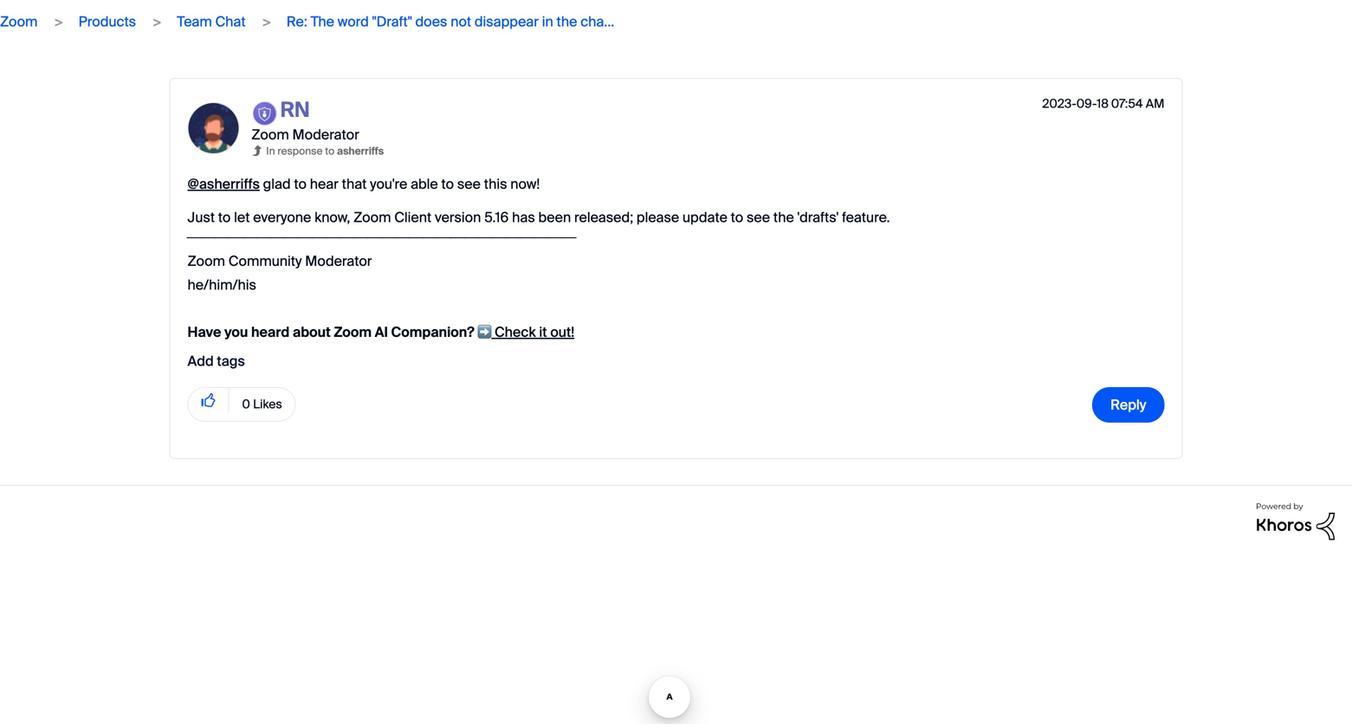 Task type: describe. For each thing, give the bounding box(es) containing it.
re: the word "draft" does not disappear in the cha... link
[[278, 13, 623, 31]]

team chat
[[177, 13, 246, 31]]

this
[[484, 175, 507, 193]]

glad
[[263, 175, 291, 193]]

team chat link
[[168, 13, 254, 31]]

you're
[[370, 175, 408, 193]]

version
[[435, 208, 481, 226]]

@asherriffs link
[[188, 175, 260, 193]]

rn image
[[188, 102, 240, 154]]

asherriffs
[[337, 144, 384, 158]]

zoom link
[[0, 13, 46, 31]]

"draft"
[[372, 13, 412, 31]]

he/him/his
[[188, 276, 256, 294]]

0
[[242, 396, 250, 412]]

products
[[79, 13, 136, 31]]

just to let everyone know, zoom client version 5.16 has been released; please update to see the 'drafts' feature.‌
[[188, 208, 890, 226]]

hear
[[310, 175, 339, 193]]

zoom moderator in response to asherriffs
[[252, 126, 384, 158]]

⎯⎯⎯⎯⎯⎯⎯⎯⎯⎯⎯⎯⎯⎯⎯⎯⎯⎯⎯⎯⎯⎯⎯⎯⎯⎯⎯⎯
[[188, 228, 576, 247]]

‎2023-09-18 07:54 am
[[1043, 96, 1165, 112]]

not
[[451, 13, 471, 31]]

it
[[539, 323, 547, 342]]

18
[[1097, 96, 1109, 112]]

to right update
[[731, 208, 744, 226]]

in
[[266, 144, 275, 158]]

@asherriffs glad to hear that you're able to see this now!
[[188, 175, 543, 193]]

please
[[637, 208, 680, 226]]

'drafts'
[[798, 208, 839, 226]]

in
[[542, 13, 553, 31]]

➡️
[[478, 323, 492, 342]]

cha...
[[581, 13, 615, 31]]

⎯⎯⎯⎯⎯⎯⎯⎯⎯⎯⎯⎯⎯⎯⎯⎯⎯⎯⎯⎯⎯⎯⎯⎯⎯⎯⎯⎯ zoom community moderator he/him/his
[[188, 228, 576, 294]]

you
[[224, 323, 248, 342]]

rn link
[[280, 97, 310, 123]]

does
[[415, 13, 448, 31]]

5.16
[[484, 208, 509, 226]]

09-
[[1077, 96, 1097, 112]]

reply
[[1111, 396, 1147, 414]]

0 likes
[[242, 396, 282, 412]]

likes
[[253, 396, 282, 412]]

re:
[[287, 13, 307, 31]]

products link
[[70, 13, 145, 31]]

just
[[188, 208, 215, 226]]

to right glad at the left top of the page
[[294, 175, 307, 193]]

the
[[311, 13, 334, 31]]

know,
[[315, 208, 350, 226]]



Task type: locate. For each thing, give the bounding box(es) containing it.
let
[[234, 208, 250, 226]]

disappear
[[475, 13, 539, 31]]

1 vertical spatial the
[[774, 208, 794, 226]]

released;
[[575, 208, 634, 226]]

have you heard about zoom ai companion? ➡️ check it out!
[[188, 323, 575, 342]]

to right 'response'
[[325, 144, 335, 158]]

07:54
[[1112, 96, 1143, 112]]

0 vertical spatial the
[[557, 13, 577, 31]]

been
[[539, 208, 571, 226]]

the right in
[[557, 13, 577, 31]]

am
[[1146, 96, 1165, 112]]

community
[[229, 252, 302, 270]]

0 horizontal spatial see
[[457, 175, 481, 193]]

zoom inside zoom moderator in response to asherriffs
[[252, 126, 289, 144]]

moderator inside zoom moderator in response to asherriffs
[[292, 126, 359, 144]]

to
[[325, 144, 335, 158], [294, 175, 307, 193], [441, 175, 454, 193], [218, 208, 231, 226], [731, 208, 744, 226]]

@asherriffs
[[188, 175, 260, 193]]

able
[[411, 175, 438, 193]]

client
[[395, 208, 432, 226]]

feature.‌
[[842, 208, 890, 226]]

1 horizontal spatial the
[[774, 208, 794, 226]]

add tags button
[[188, 352, 245, 371]]

add
[[188, 352, 214, 371]]

1 vertical spatial moderator
[[305, 252, 372, 270]]

0 vertical spatial moderator
[[292, 126, 359, 144]]

chat
[[215, 13, 246, 31]]

check
[[495, 323, 536, 342]]

reply link
[[1093, 387, 1165, 423]]

now!
[[511, 175, 540, 193]]

zoom moderator image
[[252, 101, 278, 127]]

see left this
[[457, 175, 481, 193]]

zoom inside "⎯⎯⎯⎯⎯⎯⎯⎯⎯⎯⎯⎯⎯⎯⎯⎯⎯⎯⎯⎯⎯⎯⎯⎯⎯⎯⎯⎯ zoom community moderator he/him/his"
[[188, 252, 225, 270]]

powered by khoros image
[[1257, 503, 1335, 540]]

0 horizontal spatial the
[[557, 13, 577, 31]]

that
[[342, 175, 367, 193]]

have
[[188, 323, 221, 342]]

moderator inside "⎯⎯⎯⎯⎯⎯⎯⎯⎯⎯⎯⎯⎯⎯⎯⎯⎯⎯⎯⎯⎯⎯⎯⎯⎯⎯⎯⎯ zoom community moderator he/him/his"
[[305, 252, 372, 270]]

companion?
[[391, 323, 475, 342]]

1 horizontal spatial see
[[747, 208, 770, 226]]

update
[[683, 208, 728, 226]]

about
[[293, 323, 331, 342]]

zoom
[[0, 13, 38, 31], [252, 126, 289, 144], [354, 208, 391, 226], [188, 252, 225, 270], [334, 323, 372, 342]]

to inside zoom moderator in response to asherriffs
[[325, 144, 335, 158]]

everyone
[[253, 208, 311, 226]]

see right update
[[747, 208, 770, 226]]

moderator up 'response'
[[292, 126, 359, 144]]

ai
[[375, 323, 388, 342]]

add tags
[[188, 352, 245, 371]]

to left let
[[218, 208, 231, 226]]

response
[[278, 144, 323, 158]]

moderator down know,
[[305, 252, 372, 270]]

heard
[[251, 323, 290, 342]]

team
[[177, 13, 212, 31]]

re: the word "draft" does not disappear in the cha...
[[287, 13, 615, 31]]

‎2023-
[[1043, 96, 1077, 112]]

moderator
[[292, 126, 359, 144], [305, 252, 372, 270]]

the
[[557, 13, 577, 31], [774, 208, 794, 226]]

see
[[457, 175, 481, 193], [747, 208, 770, 226]]

word
[[338, 13, 369, 31]]

tags
[[217, 352, 245, 371]]

0 vertical spatial see
[[457, 175, 481, 193]]

has
[[512, 208, 535, 226]]

out!
[[551, 323, 575, 342]]

the left 'drafts'
[[774, 208, 794, 226]]

to right able
[[441, 175, 454, 193]]

rn
[[280, 97, 310, 123]]

1 vertical spatial see
[[747, 208, 770, 226]]



Task type: vqa. For each thing, say whether or not it's contained in the screenshot.
Re:
yes



